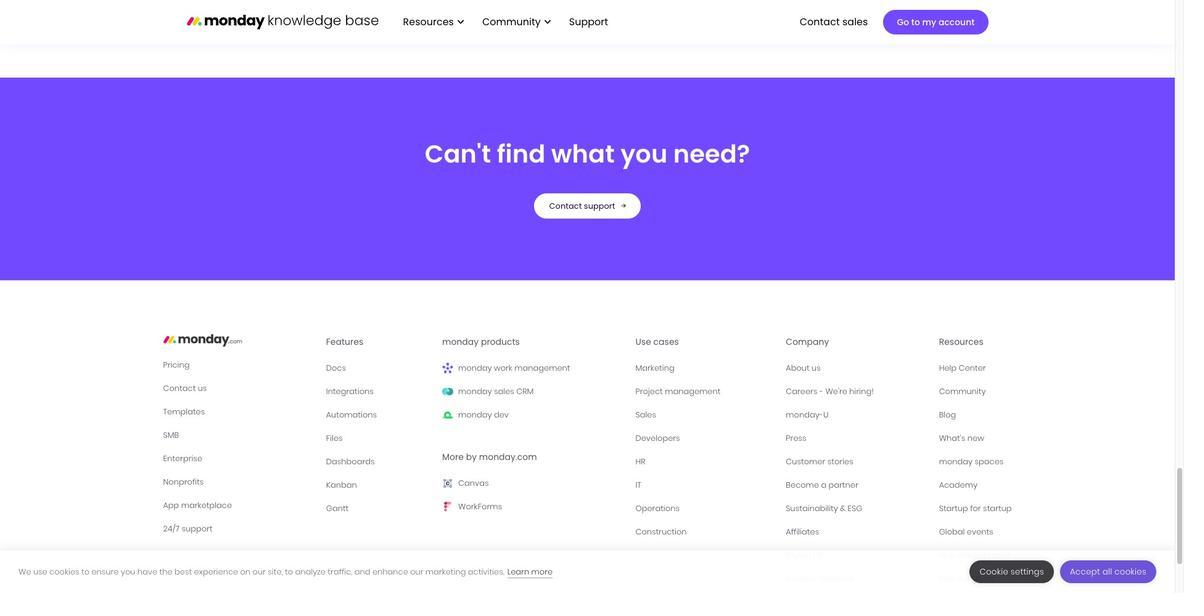 Task type: describe. For each thing, give the bounding box(es) containing it.
global events
[[939, 527, 994, 538]]

cookie settings
[[980, 567, 1044, 579]]

docs
[[326, 362, 346, 374]]

monday spaces
[[939, 456, 1004, 468]]

sales for contact
[[843, 15, 868, 29]]

monday spaces link
[[939, 456, 1012, 469]]

contact for contact support
[[549, 200, 582, 212]]

accept all cookies
[[1070, 567, 1147, 579]]

spaces
[[975, 456, 1004, 468]]

monday dev product management software image
[[442, 410, 453, 421]]

events
[[967, 527, 994, 538]]

contact sales
[[800, 15, 868, 29]]

main element
[[391, 0, 988, 44]]

contact sales link
[[794, 12, 874, 33]]

site,
[[268, 567, 283, 578]]

more
[[442, 451, 464, 464]]

monday for monday work management
[[458, 362, 492, 374]]

community inside list
[[482, 15, 541, 29]]

pricing
[[163, 359, 190, 371]]

we
[[19, 567, 31, 578]]

press
[[786, 433, 807, 445]]

monday.com
[[479, 451, 537, 464]]

for
[[970, 503, 981, 515]]

learn
[[507, 567, 529, 578]]

contact support link
[[534, 193, 641, 219]]

new
[[968, 433, 984, 445]]

monday sales crm
[[458, 386, 534, 398]]

what's new
[[939, 433, 984, 445]]

use
[[636, 336, 651, 348]]

crm
[[516, 386, 534, 398]]

sales
[[636, 409, 656, 421]]

investor relations
[[786, 573, 854, 585]]

2 our from the left
[[410, 567, 423, 578]]

marketing link
[[636, 362, 776, 375]]

integrations
[[326, 386, 374, 398]]

lift
[[813, 550, 824, 562]]

and
[[355, 567, 370, 578]]

find
[[497, 137, 545, 171]]

1 vertical spatial community
[[939, 386, 986, 398]]

ensure
[[92, 567, 119, 578]]

construction link
[[636, 526, 776, 539]]

find a partner
[[939, 573, 995, 585]]

&
[[840, 503, 846, 515]]

1 horizontal spatial you
[[621, 137, 668, 171]]

startup for startup
[[939, 503, 1012, 515]]

account
[[939, 16, 975, 28]]

0 horizontal spatial to
[[81, 567, 89, 578]]

1 our from the left
[[253, 567, 266, 578]]

monday.com logo image
[[187, 9, 378, 35]]

operations
[[636, 503, 680, 515]]

what's new link
[[939, 432, 1012, 446]]

24/7
[[163, 523, 180, 535]]

what
[[551, 137, 615, 171]]

contact us link
[[163, 382, 316, 396]]

customer stories link
[[786, 456, 929, 469]]

marketplace
[[181, 500, 232, 512]]

affiliates link
[[786, 526, 929, 539]]

workforms link
[[442, 501, 626, 514]]

find
[[939, 573, 955, 585]]

a for become
[[821, 480, 827, 491]]

templates link
[[163, 406, 316, 419]]

construction
[[636, 527, 687, 538]]

stories
[[827, 456, 853, 468]]

0 vertical spatial management
[[515, 362, 570, 374]]

about us
[[786, 362, 821, 374]]

app marketplace link
[[163, 499, 316, 513]]

by
[[466, 451, 477, 464]]

startup
[[983, 503, 1012, 515]]

nonprofits
[[163, 477, 204, 488]]

1 vertical spatial resources
[[939, 336, 984, 348]]

contact for contact sales
[[800, 15, 840, 29]]

footer wm logo image
[[442, 363, 453, 374]]

resources inside resources link
[[403, 15, 454, 29]]

enhance
[[372, 567, 408, 578]]

need?
[[673, 137, 750, 171]]

monday for monday products
[[442, 336, 479, 348]]

monday for monday spaces
[[939, 456, 973, 468]]

become a partner link
[[786, 479, 929, 493]]

monday work management
[[458, 362, 570, 374]]

help
[[939, 362, 957, 374]]

work
[[494, 362, 512, 374]]

0 horizontal spatial you
[[121, 567, 135, 578]]

-
[[820, 386, 823, 398]]

sales link
[[636, 409, 776, 422]]

settings
[[1011, 567, 1044, 579]]

best
[[175, 567, 192, 578]]

dashboards link
[[326, 456, 432, 469]]

support
[[569, 15, 608, 29]]

contact us
[[163, 383, 207, 394]]

use cases
[[636, 336, 679, 348]]

what's
[[939, 433, 965, 445]]

canvas icon footer image
[[442, 478, 453, 490]]

to inside main element
[[911, 16, 920, 28]]

smb
[[163, 430, 179, 441]]

on
[[240, 567, 250, 578]]

hr
[[636, 456, 646, 468]]

the
[[159, 567, 172, 578]]

investor
[[786, 573, 817, 585]]

1 horizontal spatial to
[[285, 567, 293, 578]]

go to my account
[[897, 16, 975, 28]]



Task type: vqa. For each thing, say whether or not it's contained in the screenshot.
the topmost users
no



Task type: locate. For each thing, give the bounding box(es) containing it.
nonprofits link
[[163, 476, 316, 489]]

0 horizontal spatial our
[[253, 567, 266, 578]]

to left ensure
[[81, 567, 89, 578]]

about us link
[[786, 362, 929, 375]]

contact inside "contact support" link
[[549, 200, 582, 212]]

1 vertical spatial sales
[[494, 386, 514, 398]]

center
[[959, 362, 986, 374]]

1 horizontal spatial app
[[939, 550, 955, 562]]

list containing resources
[[391, 0, 618, 44]]

2 horizontal spatial to
[[911, 16, 920, 28]]

1 vertical spatial community link
[[939, 385, 1012, 399]]

monday for monday dev
[[458, 409, 492, 421]]

developers
[[636, 433, 680, 445]]

0 horizontal spatial contact
[[163, 383, 196, 394]]

sales inside main element
[[843, 15, 868, 29]]

1 vertical spatial a
[[957, 573, 963, 585]]

a right find
[[957, 573, 963, 585]]

0 horizontal spatial resources
[[403, 15, 454, 29]]

crm icon footer image
[[442, 387, 453, 398]]

1 horizontal spatial partner
[[965, 573, 995, 585]]

careers - we're hiring!
[[786, 386, 874, 398]]

0 horizontal spatial community
[[482, 15, 541, 29]]

us for about us
[[812, 362, 821, 374]]

app for app development
[[939, 550, 955, 562]]

24/7 support
[[163, 523, 213, 535]]

we're
[[826, 386, 847, 398]]

investor relations link
[[786, 573, 929, 586]]

1 vertical spatial support
[[182, 523, 213, 535]]

my
[[922, 16, 936, 28]]

0 vertical spatial sales
[[843, 15, 868, 29]]

1 vertical spatial partner
[[965, 573, 995, 585]]

cookies inside button
[[1115, 567, 1147, 579]]

integrations link
[[326, 385, 432, 399]]

0 horizontal spatial partner
[[829, 480, 858, 491]]

partner for become a partner
[[829, 480, 858, 491]]

cookie settings button
[[970, 561, 1054, 584]]

0 vertical spatial community
[[482, 15, 541, 29]]

global
[[939, 527, 965, 538]]

1 horizontal spatial a
[[957, 573, 963, 585]]

1 horizontal spatial community
[[939, 386, 986, 398]]

0 horizontal spatial cookies
[[49, 567, 79, 578]]

1 horizontal spatial our
[[410, 567, 423, 578]]

app for app marketplace
[[163, 500, 179, 512]]

24/7 support link
[[163, 523, 316, 536]]

us up templates at left
[[198, 383, 207, 394]]

0 vertical spatial contact
[[800, 15, 840, 29]]

operations link
[[636, 502, 776, 516]]

it link
[[636, 479, 776, 493]]

blog link
[[939, 409, 1012, 422]]

2 vertical spatial contact
[[163, 383, 196, 394]]

dialog
[[0, 551, 1175, 594]]

press link
[[786, 432, 929, 446]]

community
[[482, 15, 541, 29], [939, 386, 986, 398]]

app marketplace
[[163, 500, 232, 512]]

about
[[786, 362, 810, 374]]

0 vertical spatial support
[[584, 200, 615, 212]]

partner up &
[[829, 480, 858, 491]]

find a partner link
[[939, 573, 1012, 586]]

become a partner
[[786, 480, 858, 491]]

0 vertical spatial us
[[812, 362, 821, 374]]

it operations
[[636, 480, 680, 515]]

1 vertical spatial us
[[198, 383, 207, 394]]

partner
[[829, 480, 858, 491], [965, 573, 995, 585]]

monday up academy
[[939, 456, 973, 468]]

1 horizontal spatial us
[[812, 362, 821, 374]]

enterprise link
[[163, 452, 316, 466]]

academy link
[[939, 479, 1012, 493]]

go to my account link
[[883, 10, 988, 35]]

can't
[[425, 137, 491, 171]]

you right what
[[621, 137, 668, 171]]

1 horizontal spatial community link
[[939, 385, 1012, 399]]

company
[[786, 336, 829, 348]]

we use cookies to ensure you have the best experience on our site, to analyze traffic, and enhance our marketing activities. learn more
[[19, 567, 553, 578]]

cookies for use
[[49, 567, 79, 578]]

sales for monday
[[494, 386, 514, 398]]

support down can't find what you need?
[[584, 200, 615, 212]]

workforms icon footer image
[[442, 502, 453, 513]]

0 horizontal spatial a
[[821, 480, 827, 491]]

traffic,
[[328, 567, 352, 578]]

learn more link
[[507, 567, 553, 579]]

monday dev link
[[442, 409, 626, 422]]

support down app marketplace
[[182, 523, 213, 535]]

partner down 'app development' link
[[965, 573, 995, 585]]

affiliates
[[786, 527, 819, 538]]

project management
[[636, 386, 721, 398]]

digital lift
[[786, 550, 824, 562]]

monday left dev
[[458, 409, 492, 421]]

1 horizontal spatial contact
[[549, 200, 582, 212]]

2 horizontal spatial contact
[[800, 15, 840, 29]]

0 horizontal spatial us
[[198, 383, 207, 394]]

0 vertical spatial you
[[621, 137, 668, 171]]

1 horizontal spatial management
[[665, 386, 721, 398]]

blog
[[939, 409, 956, 421]]

to right site, in the left of the page
[[285, 567, 293, 578]]

monday
[[442, 336, 479, 348], [458, 362, 492, 374], [458, 386, 492, 398], [458, 409, 492, 421], [939, 456, 973, 468]]

monday-u
[[786, 409, 829, 421]]

0 horizontal spatial support
[[182, 523, 213, 535]]

support for 24/7 support
[[182, 523, 213, 535]]

careers
[[786, 386, 818, 398]]

project management link
[[636, 385, 776, 399]]

cookies right all
[[1115, 567, 1147, 579]]

a right become
[[821, 480, 827, 491]]

dialog containing we use cookies to ensure you have the best experience on our site, to analyze traffic, and enhance our marketing activities.
[[0, 551, 1175, 594]]

management up monday sales crm link
[[515, 362, 570, 374]]

cases
[[654, 336, 679, 348]]

1 horizontal spatial support
[[584, 200, 615, 212]]

automations
[[326, 409, 377, 421]]

it
[[636, 480, 641, 491]]

can't find what you need?
[[425, 137, 750, 171]]

monday logo image
[[163, 330, 242, 350]]

monday down monday products
[[458, 362, 492, 374]]

app up find
[[939, 550, 955, 562]]

1 horizontal spatial resources
[[939, 336, 984, 348]]

cookies right use
[[49, 567, 79, 578]]

management down marketing link at the right bottom of the page
[[665, 386, 721, 398]]

cookies for all
[[1115, 567, 1147, 579]]

experience
[[194, 567, 238, 578]]

cookie
[[980, 567, 1008, 579]]

monday-
[[786, 409, 823, 421]]

0 horizontal spatial sales
[[494, 386, 514, 398]]

our right enhance in the left of the page
[[410, 567, 423, 578]]

digital
[[786, 550, 811, 562]]

smb link
[[163, 429, 316, 443]]

activities.
[[468, 567, 504, 578]]

our right on
[[253, 567, 266, 578]]

marketing
[[425, 567, 466, 578]]

a for find
[[957, 573, 963, 585]]

0 vertical spatial app
[[163, 500, 179, 512]]

sales left crm
[[494, 386, 514, 398]]

community link for resources link
[[476, 12, 557, 33]]

0 horizontal spatial app
[[163, 500, 179, 512]]

monday up the monday dev in the left bottom of the page
[[458, 386, 492, 398]]

kanban
[[326, 480, 357, 491]]

to right the go
[[911, 16, 920, 28]]

products
[[481, 336, 520, 348]]

cookies
[[49, 567, 79, 578], [1115, 567, 1147, 579]]

1 vertical spatial management
[[665, 386, 721, 398]]

monday sales crm link
[[442, 385, 626, 399]]

monday dev
[[458, 409, 509, 421]]

monday up footer wm logo
[[442, 336, 479, 348]]

have
[[137, 567, 157, 578]]

community link
[[476, 12, 557, 33], [939, 385, 1012, 399]]

support for contact support
[[584, 200, 615, 212]]

academy
[[939, 480, 978, 491]]

1 vertical spatial contact
[[549, 200, 582, 212]]

dashboards
[[326, 456, 375, 468]]

0 horizontal spatial community link
[[476, 12, 557, 33]]

0 vertical spatial resources
[[403, 15, 454, 29]]

management
[[515, 362, 570, 374], [665, 386, 721, 398]]

1 vertical spatial you
[[121, 567, 135, 578]]

contact inside contact sales link
[[800, 15, 840, 29]]

0 vertical spatial community link
[[476, 12, 557, 33]]

partner for find a partner
[[965, 573, 995, 585]]

contact for contact us
[[163, 383, 196, 394]]

app up the 24/7
[[163, 500, 179, 512]]

us for contact us
[[198, 383, 207, 394]]

us right about
[[812, 362, 821, 374]]

list
[[391, 0, 618, 44]]

development
[[957, 550, 1011, 562]]

help center
[[939, 362, 986, 374]]

kanban link
[[326, 479, 432, 493]]

docs link
[[326, 362, 432, 375]]

community link for help center 'link'
[[939, 385, 1012, 399]]

customer
[[786, 456, 825, 468]]

resources link
[[397, 12, 470, 33]]

contact support
[[549, 200, 615, 212]]

more
[[531, 567, 553, 578]]

accept all cookies button
[[1060, 561, 1156, 584]]

you left have
[[121, 567, 135, 578]]

1 vertical spatial app
[[939, 550, 955, 562]]

0 vertical spatial partner
[[829, 480, 858, 491]]

monday products
[[442, 336, 520, 348]]

1 horizontal spatial sales
[[843, 15, 868, 29]]

app development link
[[939, 549, 1012, 563]]

our
[[253, 567, 266, 578], [410, 567, 423, 578]]

monday for monday sales crm
[[458, 386, 492, 398]]

u
[[823, 409, 829, 421]]

0 horizontal spatial management
[[515, 362, 570, 374]]

us
[[812, 362, 821, 374], [198, 383, 207, 394]]

1 horizontal spatial cookies
[[1115, 567, 1147, 579]]

relations
[[819, 573, 854, 585]]

marketing
[[636, 362, 675, 374]]

contact
[[800, 15, 840, 29], [549, 200, 582, 212], [163, 383, 196, 394]]

0 vertical spatial a
[[821, 480, 827, 491]]

sales left the go
[[843, 15, 868, 29]]



